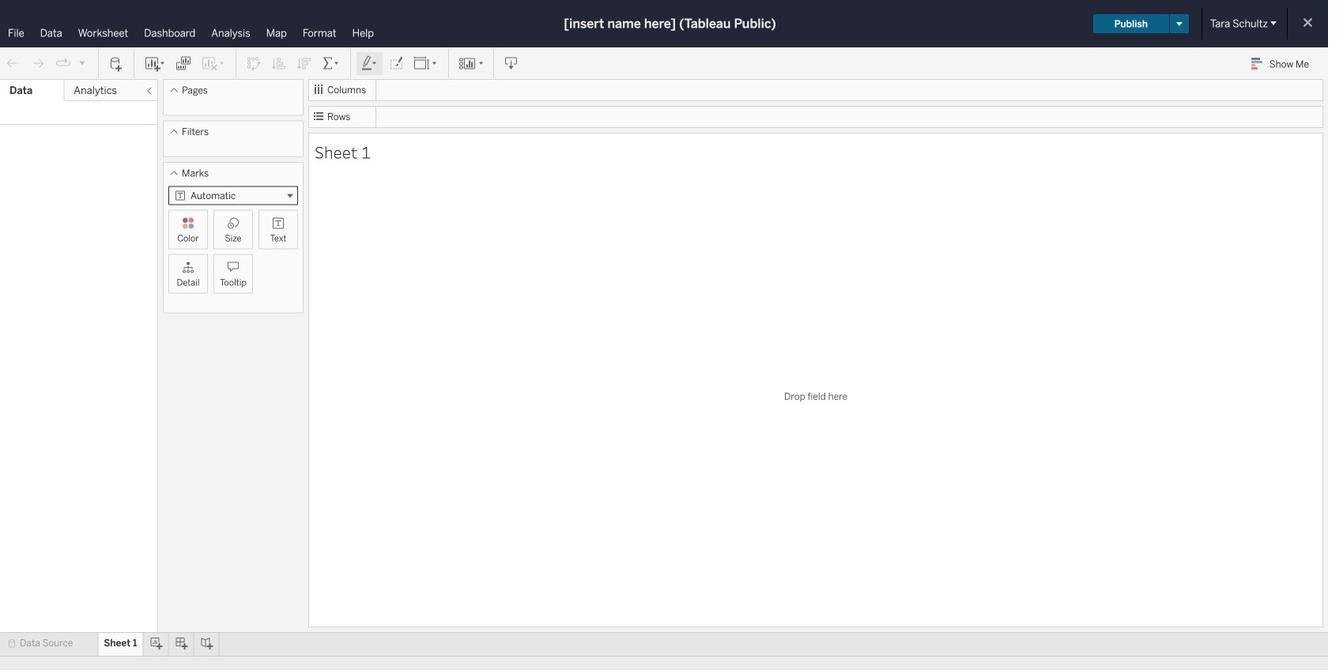 Task type: locate. For each thing, give the bounding box(es) containing it.
totals image
[[322, 56, 341, 72]]

highlight image
[[361, 56, 379, 72]]

replay animation image
[[78, 58, 87, 67]]

collapse image
[[145, 86, 154, 96]]

clear sheet image
[[201, 56, 226, 72]]

sort ascending image
[[271, 56, 287, 72]]

download image
[[504, 56, 520, 72]]

duplicate image
[[176, 56, 191, 72]]

format workbook image
[[388, 56, 404, 72]]

redo image
[[30, 56, 46, 72]]

undo image
[[5, 56, 21, 72]]

replay animation image
[[55, 56, 71, 71]]



Task type: vqa. For each thing, say whether or not it's contained in the screenshot.
Collapse image
yes



Task type: describe. For each thing, give the bounding box(es) containing it.
sort descending image
[[297, 56, 312, 72]]

show/hide cards image
[[459, 56, 484, 72]]

fit image
[[414, 56, 439, 72]]

swap rows and columns image
[[246, 56, 262, 72]]

new data source image
[[108, 56, 124, 72]]

new worksheet image
[[144, 56, 166, 72]]



